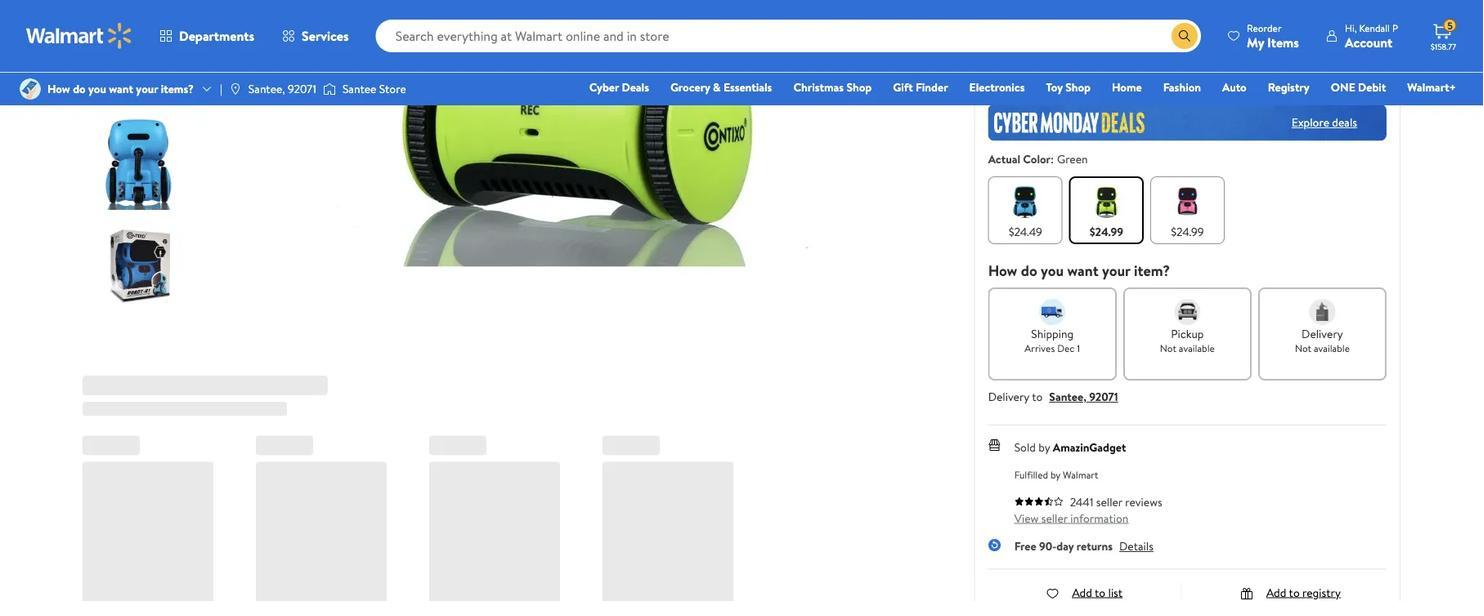Task type: locate. For each thing, give the bounding box(es) containing it.
shop right christmas
[[847, 79, 872, 95]]

contixo kids smart robot toy mini robot talking singing dancing interactive voice control touch sensor speech recognition infant toddler children robotics - r1 green - image 5 of 5 image
[[91, 220, 186, 316]]

your left 'item?' at the right
[[1103, 261, 1131, 281]]

by for fulfilled
[[1051, 468, 1061, 482]]

your left items? at the top of the page
[[136, 81, 158, 97]]

available for pickup
[[1179, 341, 1215, 355]]

by
[[1039, 439, 1051, 455], [1051, 468, 1061, 482]]

1 horizontal spatial seller
[[1097, 495, 1123, 511]]

not
[[1160, 341, 1177, 355], [1295, 341, 1312, 355]]

not inside delivery not available
[[1295, 341, 1312, 355]]

santee, down dec
[[1050, 389, 1087, 405]]

walmart+ link
[[1401, 79, 1464, 96]]

reorder my items
[[1247, 21, 1300, 51]]

items
[[1268, 33, 1300, 51]]

1 vertical spatial how
[[989, 261, 1018, 281]]

add to list
[[1073, 585, 1123, 601]]

92071 up the amazingadget
[[1090, 389, 1119, 405]]

shop right toy
[[1066, 79, 1091, 95]]

add for add to registry
[[1267, 585, 1287, 601]]

intent image for shipping image
[[1040, 299, 1066, 325]]

santee, right |
[[249, 81, 285, 97]]

fulfilled by walmart
[[1015, 468, 1099, 482]]

add inside button
[[1257, 48, 1280, 66]]

1 horizontal spatial do
[[1021, 261, 1038, 281]]

0 vertical spatial delivery
[[1302, 326, 1344, 342]]

want for item?
[[1068, 261, 1099, 281]]

grocery & essentials
[[671, 79, 772, 95]]

to for santee,
[[1032, 389, 1043, 405]]

1 horizontal spatial delivery
[[1302, 326, 1344, 342]]

home link
[[1105, 79, 1150, 96]]

1 $24.99 button from the left
[[1070, 176, 1144, 244]]

one debit
[[1331, 79, 1387, 95]]

want for items?
[[109, 81, 133, 97]]

you for how do you want your item?
[[1041, 261, 1064, 281]]

how down 'walmart' image
[[47, 81, 70, 97]]

walmart image
[[26, 23, 133, 49]]

|
[[220, 81, 222, 97]]

to left registry
[[1289, 585, 1300, 601]]

shop inside "link"
[[847, 79, 872, 95]]

92071
[[288, 81, 316, 97], [1090, 389, 1119, 405]]

0 vertical spatial your
[[136, 81, 158, 97]]

1 horizontal spatial available
[[1314, 341, 1350, 355]]

to inside button
[[1283, 48, 1296, 66]]

not for pickup
[[1160, 341, 1177, 355]]

add to cart button
[[1191, 41, 1387, 74]]

dec
[[1058, 341, 1075, 355]]

you
[[88, 81, 106, 97], [1041, 261, 1064, 281]]

2 available from the left
[[1314, 341, 1350, 355]]

0 horizontal spatial shop
[[847, 79, 872, 95]]

1 horizontal spatial you
[[1041, 261, 1064, 281]]

0 horizontal spatial $24.99
[[1090, 224, 1124, 240]]

0 horizontal spatial available
[[1179, 341, 1215, 355]]

my
[[1247, 33, 1265, 51]]

do for how do you want your item?
[[1021, 261, 1038, 281]]

toy shop
[[1046, 79, 1091, 95]]

want left items? at the top of the page
[[109, 81, 133, 97]]

2 shop from the left
[[1066, 79, 1091, 95]]

how for how do you want your items?
[[47, 81, 70, 97]]

0 horizontal spatial you
[[88, 81, 106, 97]]

available
[[1179, 341, 1215, 355], [1314, 341, 1350, 355]]

0 horizontal spatial your
[[136, 81, 158, 97]]

 image for santee, 92071
[[229, 83, 242, 96]]

$24.99 button
[[1070, 176, 1144, 244], [1151, 176, 1225, 244]]

delivery up sold
[[989, 389, 1030, 405]]

1 $24.99 from the left
[[1090, 224, 1124, 240]]

0 vertical spatial santee,
[[249, 81, 285, 97]]

by right fulfilled
[[1051, 468, 1061, 482]]

you up intent image for shipping
[[1041, 261, 1064, 281]]

available inside delivery not available
[[1314, 341, 1350, 355]]

0 horizontal spatial want
[[109, 81, 133, 97]]

arrives
[[1025, 341, 1055, 355]]

not down intent image for pickup
[[1160, 341, 1177, 355]]

to
[[1283, 48, 1296, 66], [1032, 389, 1043, 405], [1095, 585, 1106, 601], [1289, 585, 1300, 601]]

delivery for not
[[1302, 326, 1344, 342]]

:
[[1051, 151, 1054, 167]]

to left cart
[[1283, 48, 1296, 66]]

delivery down the intent image for delivery
[[1302, 326, 1344, 342]]

0 vertical spatial how
[[47, 81, 70, 97]]

your
[[136, 81, 158, 97], [1103, 261, 1131, 281]]

how do you want your item?
[[989, 261, 1171, 281]]

to left list at right bottom
[[1095, 585, 1106, 601]]

gift finder
[[893, 79, 948, 95]]

add
[[1257, 48, 1280, 66], [1073, 585, 1093, 601], [1267, 585, 1287, 601]]

 image
[[20, 79, 41, 100], [323, 81, 336, 97], [229, 83, 242, 96]]

one debit link
[[1324, 79, 1394, 96]]

3.5399 stars out of 5, based on 2441 seller reviews element
[[1015, 497, 1064, 507]]

 image right |
[[229, 83, 242, 96]]

1 vertical spatial your
[[1103, 261, 1131, 281]]

buy now
[[1063, 48, 1110, 66]]

do
[[73, 81, 86, 97], [1021, 261, 1038, 281]]

1 horizontal spatial your
[[1103, 261, 1131, 281]]

walmart
[[1063, 468, 1099, 482]]

price when purchased online
[[989, 12, 1109, 26]]

$24.99 up intent image for pickup
[[1171, 224, 1204, 240]]

1 vertical spatial delivery
[[989, 389, 1030, 405]]

0 vertical spatial do
[[73, 81, 86, 97]]

0 horizontal spatial seller
[[1042, 511, 1068, 527]]

registry
[[1268, 79, 1310, 95]]

2 $24.99 from the left
[[1171, 224, 1204, 240]]

1 shop from the left
[[847, 79, 872, 95]]

want left 'item?' at the right
[[1068, 261, 1099, 281]]

gift
[[893, 79, 913, 95]]

1 horizontal spatial how
[[989, 261, 1018, 281]]

you down 'walmart' image
[[88, 81, 106, 97]]

90-
[[1039, 539, 1057, 555]]

1 horizontal spatial $24.99
[[1171, 224, 1204, 240]]

0 horizontal spatial do
[[73, 81, 86, 97]]

do for how do you want your items?
[[73, 81, 86, 97]]

0 horizontal spatial 92071
[[288, 81, 316, 97]]

do down $24.49
[[1021, 261, 1038, 281]]

0 horizontal spatial $24.99 button
[[1070, 176, 1144, 244]]

available inside pickup not available
[[1179, 341, 1215, 355]]

1 vertical spatial you
[[1041, 261, 1064, 281]]

1 vertical spatial by
[[1051, 468, 1061, 482]]

not for delivery
[[1295, 341, 1312, 355]]

2 horizontal spatial  image
[[323, 81, 336, 97]]

delivery inside delivery not available
[[1302, 326, 1344, 342]]

$24.99 up how do you want your item?
[[1090, 224, 1124, 240]]

green
[[1058, 151, 1088, 167]]

2441 seller reviews
[[1070, 495, 1163, 511]]

92071 down the services dropdown button
[[288, 81, 316, 97]]

1 vertical spatial want
[[1068, 261, 1099, 281]]

auto
[[1223, 79, 1247, 95]]

1 horizontal spatial santee,
[[1050, 389, 1087, 405]]

1 vertical spatial do
[[1021, 261, 1038, 281]]

$24.99 button up 'item?' at the right
[[1151, 176, 1225, 244]]

available down intent image for pickup
[[1179, 341, 1215, 355]]

delivery
[[1302, 326, 1344, 342], [989, 389, 1030, 405]]

1 available from the left
[[1179, 341, 1215, 355]]

1 horizontal spatial $24.99 button
[[1151, 176, 1225, 244]]

legal information image
[[1113, 12, 1126, 25]]

0 vertical spatial you
[[88, 81, 106, 97]]

buy
[[1063, 48, 1084, 66]]

actual color : green
[[989, 151, 1088, 167]]

how
[[47, 81, 70, 97], [989, 261, 1018, 281]]

list
[[1109, 585, 1123, 601]]

 image for how do you want your items?
[[20, 79, 41, 100]]

0 horizontal spatial how
[[47, 81, 70, 97]]

pickup not available
[[1160, 326, 1215, 355]]

cyber deals link
[[582, 79, 657, 96]]

debit
[[1359, 79, 1387, 95]]

0 horizontal spatial not
[[1160, 341, 1177, 355]]

explore deals
[[1292, 115, 1358, 130]]

add to cart
[[1257, 48, 1322, 66]]

santee,
[[249, 81, 285, 97], [1050, 389, 1087, 405]]

free 90-day returns details
[[1015, 539, 1154, 555]]

reviews
[[1126, 495, 1163, 511]]

$158.77
[[1431, 41, 1457, 52]]

 image left santee
[[323, 81, 336, 97]]

1 not from the left
[[1160, 341, 1177, 355]]

1 horizontal spatial not
[[1295, 341, 1312, 355]]

store
[[379, 81, 406, 97]]

0 horizontal spatial santee,
[[249, 81, 285, 97]]

how for how do you want your item?
[[989, 261, 1018, 281]]

1 horizontal spatial  image
[[229, 83, 242, 96]]

$24.99 button down green
[[1070, 176, 1144, 244]]

shop
[[847, 79, 872, 95], [1066, 79, 1091, 95]]

1 horizontal spatial want
[[1068, 261, 1099, 281]]

not inside pickup not available
[[1160, 341, 1177, 355]]

contixo kids smart robot toy mini robot talking singing dancing interactive voice control touch sensor speech recognition infant toddler children robotics - r1 green - image 4 of 5 image
[[91, 115, 186, 210]]

information
[[1071, 511, 1129, 527]]

2 not from the left
[[1295, 341, 1312, 355]]

 image down 'walmart' image
[[20, 79, 41, 100]]

0 vertical spatial 92071
[[288, 81, 316, 97]]

how down $24.49
[[989, 261, 1018, 281]]

hi, kendall p account
[[1345, 21, 1399, 51]]

do down 'walmart' image
[[73, 81, 86, 97]]

seller right 2441
[[1097, 495, 1123, 511]]

&
[[713, 79, 721, 95]]

available down the intent image for delivery
[[1314, 341, 1350, 355]]

want
[[109, 81, 133, 97], [1068, 261, 1099, 281]]

by right sold
[[1039, 439, 1051, 455]]

1 horizontal spatial 92071
[[1090, 389, 1119, 405]]

0 vertical spatial by
[[1039, 439, 1051, 455]]

0 horizontal spatial delivery
[[989, 389, 1030, 405]]

shipping
[[1032, 326, 1074, 342]]

returns
[[1077, 539, 1113, 555]]

1 horizontal spatial shop
[[1066, 79, 1091, 95]]

not down the intent image for delivery
[[1295, 341, 1312, 355]]

auto link
[[1215, 79, 1254, 96]]

0 horizontal spatial  image
[[20, 79, 41, 100]]

to left santee, 92071 button
[[1032, 389, 1043, 405]]

0 vertical spatial want
[[109, 81, 133, 97]]

walmart+
[[1408, 79, 1457, 95]]

seller down 3.5399 stars out of 5, based on 2441 seller reviews element
[[1042, 511, 1068, 527]]

buy now button
[[989, 41, 1185, 74]]

view
[[1015, 511, 1039, 527]]

cyber monday deals image
[[989, 104, 1387, 141]]



Task type: vqa. For each thing, say whether or not it's contained in the screenshot.
Onions,
no



Task type: describe. For each thing, give the bounding box(es) containing it.
hi,
[[1345, 21, 1357, 35]]

santee store
[[343, 81, 406, 97]]

toy
[[1046, 79, 1063, 95]]

intent image for pickup image
[[1175, 299, 1201, 325]]

view seller information link
[[1015, 511, 1129, 527]]

add to list button
[[1046, 585, 1123, 601]]

reorder
[[1247, 21, 1282, 35]]

departments button
[[146, 16, 268, 56]]

shop for christmas shop
[[847, 79, 872, 95]]

services button
[[268, 16, 363, 56]]

seller for information
[[1042, 511, 1068, 527]]

toy shop link
[[1039, 79, 1098, 96]]

christmas shop
[[794, 79, 872, 95]]

christmas
[[794, 79, 844, 95]]

delivery not available
[[1295, 326, 1350, 355]]

contixo kids smart robot toy mini robot talking singing dancing interactive voice control touch sensor speech recognition infant toddler children robotics - r1 green - image 3 of 5 image
[[91, 9, 186, 105]]

sold
[[1015, 439, 1036, 455]]

seller for reviews
[[1097, 495, 1123, 511]]

one
[[1331, 79, 1356, 95]]

$24.49
[[1009, 224, 1043, 240]]

amazingadget
[[1053, 439, 1127, 455]]

details
[[1120, 539, 1154, 555]]

deals
[[1333, 115, 1358, 130]]

Search search field
[[376, 20, 1202, 52]]

1 vertical spatial santee,
[[1050, 389, 1087, 405]]

deals
[[622, 79, 649, 95]]

electronics
[[970, 79, 1025, 95]]

online
[[1084, 12, 1109, 26]]

delivery for to
[[989, 389, 1030, 405]]

to for cart
[[1283, 48, 1296, 66]]

add to registry button
[[1241, 585, 1341, 601]]

essentials
[[724, 79, 772, 95]]

5
[[1448, 19, 1453, 32]]

search icon image
[[1179, 29, 1192, 43]]

2441
[[1070, 495, 1094, 511]]

p
[[1393, 21, 1399, 35]]

intent image for delivery image
[[1310, 299, 1336, 325]]

you for how do you want your items?
[[88, 81, 106, 97]]

shop for toy shop
[[1066, 79, 1091, 95]]

free
[[1015, 539, 1037, 555]]

account
[[1345, 33, 1393, 51]]

shipping arrives dec 1
[[1025, 326, 1081, 355]]

view seller information
[[1015, 511, 1129, 527]]

items?
[[161, 81, 194, 97]]

day
[[1057, 539, 1074, 555]]

item?
[[1134, 261, 1171, 281]]

by for sold
[[1039, 439, 1051, 455]]

santee, 92071
[[249, 81, 316, 97]]

santee
[[343, 81, 377, 97]]

explore
[[1292, 115, 1330, 130]]

details button
[[1120, 539, 1154, 555]]

fulfilled
[[1015, 468, 1049, 482]]

your for item?
[[1103, 261, 1131, 281]]

delivery to santee, 92071
[[989, 389, 1119, 405]]

$24.49 button
[[989, 176, 1063, 244]]

available for delivery
[[1314, 341, 1350, 355]]

services
[[302, 27, 349, 45]]

when
[[1013, 12, 1035, 26]]

actual color list
[[985, 173, 1390, 248]]

fashion link
[[1156, 79, 1209, 96]]

to for list
[[1095, 585, 1106, 601]]

 image for santee store
[[323, 81, 336, 97]]

to for registry
[[1289, 585, 1300, 601]]

departments
[[179, 27, 254, 45]]

contixo kids smart robot toy mini robot talking singing dancing interactive voice control touch sensor speech recognition infant toddler children robotics - r1 green image
[[311, 0, 835, 281]]

home
[[1112, 79, 1142, 95]]

finder
[[916, 79, 948, 95]]

registry
[[1303, 585, 1341, 601]]

electronics link
[[962, 79, 1033, 96]]

add for add to cart
[[1257, 48, 1280, 66]]

now
[[1087, 48, 1110, 66]]

sold by amazingadget
[[1015, 439, 1127, 455]]

2 $24.99 button from the left
[[1151, 176, 1225, 244]]

grocery
[[671, 79, 711, 95]]

Walmart Site-Wide search field
[[376, 20, 1202, 52]]

$24.99 for 1st the $24.99 button from right
[[1171, 224, 1204, 240]]

price
[[989, 12, 1010, 26]]

santee, 92071 button
[[1050, 389, 1119, 405]]

explore deals link
[[1286, 108, 1364, 137]]

1
[[1077, 341, 1081, 355]]

kendall
[[1360, 21, 1390, 35]]

grocery & essentials link
[[663, 79, 780, 96]]

$24.99 for 2nd the $24.99 button from the right
[[1090, 224, 1124, 240]]

how do you want your items?
[[47, 81, 194, 97]]

cyber deals
[[590, 79, 649, 95]]

1 vertical spatial 92071
[[1090, 389, 1119, 405]]

color
[[1023, 151, 1051, 167]]

purchased
[[1038, 12, 1081, 26]]

add for add to list
[[1073, 585, 1093, 601]]

add to registry
[[1267, 585, 1341, 601]]

gift finder link
[[886, 79, 956, 96]]

registry link
[[1261, 79, 1317, 96]]

your for items?
[[136, 81, 158, 97]]



